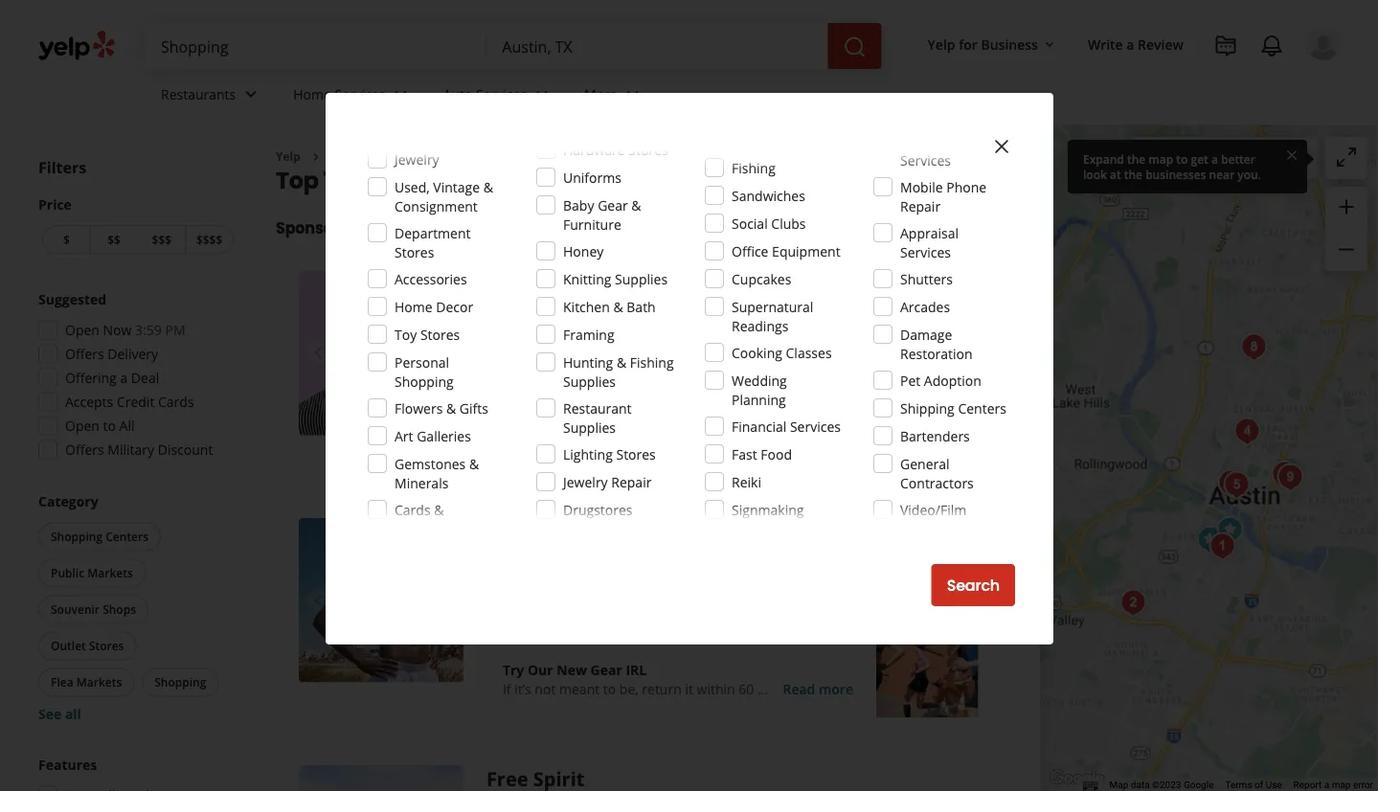 Task type: describe. For each thing, give the bounding box(es) containing it.
error
[[1353, 779, 1373, 791]]

zoom out image
[[1335, 238, 1358, 261]]

bath
[[627, 297, 656, 316]]

moves
[[1265, 149, 1306, 167]]

gear inside try our new gear irl if it's not meant to be, return it within 60 days. read more
[[591, 661, 622, 679]]

auto
[[443, 85, 473, 103]]

open now 3:59 pm
[[65, 321, 185, 339]]

restaurant supplies
[[563, 399, 632, 436]]

reviews)
[[643, 302, 694, 320]]

hunting
[[563, 353, 613, 371]]

supplies for knitting supplies
[[615, 270, 668, 288]]

services for refinishing services
[[900, 151, 951, 169]]

centers for shipping centers
[[958, 399, 1006, 417]]

department inside button
[[490, 334, 561, 349]]

pet adoption
[[900, 371, 982, 389]]

used, vintage & consignment
[[395, 178, 493, 215]]

1 vertical spatial congress
[[862, 581, 920, 599]]

& for cards & stationery
[[434, 500, 444, 519]]

more
[[584, 85, 617, 103]]

not
[[535, 680, 556, 698]]

department stores inside the search dialog
[[395, 224, 471, 261]]

public markets button
[[38, 559, 145, 588]]

$$$$ button
[[185, 225, 234, 254]]

& inside baby gear & furniture
[[631, 196, 641, 214]]

office
[[732, 242, 769, 260]]

services for financial services
[[790, 417, 841, 435]]

offers for offers military discount
[[65, 441, 104, 459]]

to inside markdowns up to 70% off new price drops! boots, sweaters, coats … read more
[[607, 413, 621, 431]]

readings
[[732, 317, 789, 335]]

offers delivery
[[65, 345, 158, 363]]

equipment
[[772, 242, 841, 260]]

close image
[[1284, 146, 1300, 163]]

fast food
[[732, 445, 792, 463]]

stores up hunting
[[564, 334, 600, 349]]

now
[[103, 321, 132, 339]]

3:59
[[135, 321, 162, 339]]

children's clothing button
[[693, 332, 810, 351]]

open for open to all
[[65, 417, 100, 435]]

services for home services
[[335, 85, 386, 103]]

jewelry for jewelry repair
[[563, 473, 608, 491]]

price
[[534, 432, 565, 450]]

nike by south congress link
[[486, 518, 711, 544]]

supplies for restaurant supplies
[[563, 418, 616, 436]]

return
[[642, 680, 682, 698]]

16 chevron right v2 image
[[308, 149, 324, 165]]

search for search
[[947, 575, 1000, 596]]

meant
[[559, 680, 600, 698]]

restaurants link
[[146, 69, 278, 125]]

markets for flea markets
[[76, 674, 122, 690]]

kitchen
[[563, 297, 610, 316]]

supernatural
[[732, 297, 813, 316]]

appraisal services
[[900, 224, 959, 261]]

16 info v2 image
[[987, 176, 1002, 191]]

map for to
[[1149, 151, 1173, 167]]

24 chevron down v2 image for more
[[621, 83, 644, 106]]

department stores inside button
[[490, 334, 600, 349]]

public markets
[[51, 565, 133, 581]]

map for error
[[1332, 779, 1351, 791]]

mobile phone repair
[[900, 178, 987, 215]]

take heart image
[[1271, 458, 1310, 497]]

shoe
[[615, 334, 643, 349]]

sponsored
[[276, 217, 359, 239]]

open for open now 3:59 pm
[[65, 321, 100, 339]]

it's
[[514, 680, 531, 698]]

texas
[[665, 164, 732, 196]]

used,
[[395, 178, 430, 196]]

sponsored results
[[276, 217, 418, 239]]

stores down 70%
[[616, 445, 656, 463]]

$$$ button
[[137, 225, 185, 254]]

3.7 star rating image
[[486, 303, 590, 323]]

broncos vintage image
[[1191, 521, 1229, 559]]

personal
[[395, 353, 449, 371]]

expand the map to get a better look at the businesses near you. tooltip
[[1068, 140, 1307, 193]]

services for auto services
[[476, 85, 527, 103]]

use
[[1266, 779, 1282, 791]]

baby
[[563, 196, 594, 214]]

0 horizontal spatial pm
[[165, 321, 185, 339]]

gemstones
[[395, 454, 466, 473]]

shoe stores
[[615, 334, 682, 349]]

stores down 16 info v2 icon
[[395, 243, 434, 261]]

see all
[[38, 705, 81, 723]]

of
[[1255, 779, 1263, 791]]

search dialog
[[0, 0, 1378, 791]]

best
[[350, 164, 400, 196]]

shutters
[[900, 270, 953, 288]]

shoe stores link
[[611, 332, 686, 351]]

group containing category
[[34, 492, 238, 724]]

24 chevron down v2 image for restaurants
[[240, 83, 263, 106]]

phone
[[946, 178, 987, 196]]

expand map image
[[1335, 145, 1358, 168]]

public
[[51, 565, 84, 581]]

stationery
[[395, 520, 458, 538]]

children's
[[697, 334, 755, 349]]

monkies vintage and thrift image
[[1228, 412, 1266, 451]]

search as map moves
[[1170, 149, 1306, 167]]

general
[[900, 454, 950, 473]]

1 vertical spatial pm
[[587, 362, 607, 381]]

lighting
[[563, 445, 613, 463]]

credit
[[117, 393, 155, 411]]

jewelry for jewelry
[[395, 150, 439, 168]]

results
[[362, 217, 418, 239]]

discount
[[158, 441, 213, 459]]

drops!
[[569, 432, 609, 450]]

$ button
[[42, 225, 90, 254]]

price group
[[38, 194, 238, 258]]

0 vertical spatial group
[[1325, 187, 1368, 271]]

projects image
[[1214, 35, 1237, 57]]

vintage
[[433, 178, 480, 196]]

near
[[1209, 166, 1235, 182]]

general contractors
[[900, 454, 974, 492]]

yelp for business
[[928, 35, 1038, 53]]

next image
[[433, 341, 456, 364]]

appraisal
[[900, 224, 959, 242]]

cooking classes
[[732, 343, 832, 362]]

shopping inside button
[[154, 674, 206, 690]]

to inside try our new gear irl if it's not meant to be, return it within 60 days. read more
[[603, 680, 616, 698]]

slideshow element for nordstrom
[[299, 270, 463, 435]]

to left all
[[103, 417, 116, 435]]

boots,
[[612, 432, 651, 450]]

knitting
[[563, 270, 611, 288]]

fishing inside hunting & fishing supplies
[[630, 353, 674, 371]]

wedding
[[732, 371, 787, 389]]

pet
[[900, 371, 921, 389]]

within
[[697, 680, 735, 698]]

as
[[1216, 149, 1230, 167]]

stores down reviews)
[[646, 334, 682, 349]]

video/film production
[[900, 500, 969, 538]]

auto services link
[[428, 69, 569, 125]]

coats
[[718, 432, 751, 450]]

art
[[395, 427, 413, 445]]

financial
[[732, 417, 787, 435]]

stores down "home decor"
[[420, 325, 460, 343]]

for
[[959, 35, 978, 53]]

flowers
[[395, 399, 443, 417]]

supernatural readings
[[732, 297, 813, 335]]

love, tito's image
[[1218, 466, 1256, 504]]

business categories element
[[146, 69, 1341, 125]]

a inside "expand the map to get a better look at the businesses near you."
[[1211, 151, 1218, 167]]

look
[[1083, 166, 1107, 182]]

financial services
[[732, 417, 841, 435]]

16 info v2 image
[[422, 220, 437, 235]]

children's clothing
[[697, 334, 806, 349]]

offering
[[65, 369, 117, 387]]

more inside markdowns up to 70% off new price drops! boots, sweaters, coats … read more
[[808, 432, 843, 450]]

days.
[[757, 680, 790, 698]]

google image
[[1045, 766, 1109, 791]]



Task type: vqa. For each thing, say whether or not it's contained in the screenshot.
The Historical Tours
no



Task type: locate. For each thing, give the bounding box(es) containing it.
& down galleries
[[469, 454, 479, 473]]

department stores down 3.7 star rating image
[[490, 334, 600, 349]]

user actions element
[[912, 24, 1368, 142]]

24 chevron down v2 image right more
[[621, 83, 644, 106]]

1 horizontal spatial congress
[[862, 581, 920, 599]]

fishing up sandwiches
[[732, 159, 776, 177]]

16 chevron down v2 image
[[1042, 37, 1057, 52]]

shopping down personal
[[395, 372, 454, 390]]

uncommon objects image
[[1114, 584, 1152, 622]]

previous image
[[306, 589, 329, 612]]

new up the meant
[[557, 661, 587, 679]]

home for home services
[[293, 85, 331, 103]]

yelp for yelp for business
[[928, 35, 955, 53]]

1 24 chevron down v2 image from the left
[[240, 83, 263, 106]]

cards up stationery at left bottom
[[395, 500, 431, 519]]

1 vertical spatial department stores
[[490, 334, 600, 349]]

2 open from the top
[[65, 417, 100, 435]]

0 vertical spatial slideshow element
[[299, 270, 463, 435]]

1 vertical spatial open
[[65, 417, 100, 435]]

expand the map to get a better look at the businesses near you.
[[1083, 151, 1261, 182]]

& inside used, vintage & consignment
[[483, 178, 493, 196]]

0 vertical spatial markets
[[87, 565, 133, 581]]

services up shopping link
[[335, 85, 386, 103]]

repair inside mobile phone repair
[[900, 197, 941, 215]]

more right food
[[808, 432, 843, 450]]

shopping right flea markets
[[154, 674, 206, 690]]

department stores up accessories
[[395, 224, 471, 261]]

terms of use link
[[1225, 779, 1282, 791]]

nordstrom
[[486, 270, 592, 297]]

1 horizontal spatial search
[[1170, 149, 1213, 167]]

a inside 'link'
[[1127, 35, 1134, 53]]

home inside 'home services' 'link'
[[293, 85, 331, 103]]

None search field
[[146, 23, 886, 69]]

markdowns
[[503, 413, 582, 431]]

1 horizontal spatial cards
[[395, 500, 431, 519]]

3 24 chevron down v2 image from the left
[[531, 83, 554, 106]]

yelp inside button
[[928, 35, 955, 53]]

toy stores
[[395, 325, 460, 343]]

0 vertical spatial yelp
[[928, 35, 955, 53]]

markets for public markets
[[87, 565, 133, 581]]

2nd street district image
[[1212, 464, 1250, 502]]

shopping inside the search dialog
[[395, 372, 454, 390]]

see all button
[[38, 705, 81, 723]]

0 horizontal spatial cards
[[158, 393, 194, 411]]

home up toy
[[395, 297, 433, 316]]

0 horizontal spatial yelp
[[276, 148, 301, 164]]

yelp left for
[[928, 35, 955, 53]]

price
[[38, 195, 72, 213]]

services right auto
[[476, 85, 527, 103]]

stores right outlet
[[89, 638, 124, 654]]

map
[[1110, 779, 1129, 791]]

0 vertical spatial pm
[[165, 321, 185, 339]]

read right 60
[[783, 680, 815, 698]]

signmaking
[[732, 500, 804, 519]]

search button
[[932, 564, 1015, 606]]

centers for shopping centers
[[106, 529, 148, 544]]

24 chevron down v2 image for auto services
[[531, 83, 554, 106]]

0 vertical spatial department
[[395, 224, 471, 242]]

business
[[981, 35, 1038, 53]]

stores up 'austin,'
[[629, 140, 668, 159]]

2 offers from the top
[[65, 441, 104, 459]]

4 24 chevron down v2 image from the left
[[621, 83, 644, 106]]

24 chevron down v2 image inside the restaurants link
[[240, 83, 263, 106]]

1 vertical spatial cards
[[395, 500, 431, 519]]

0 vertical spatial search
[[1170, 149, 1213, 167]]

markets up 'shops'
[[87, 565, 133, 581]]

group
[[1325, 187, 1368, 271], [33, 290, 238, 465], [34, 492, 238, 724]]

0 horizontal spatial new
[[503, 432, 531, 450]]

0 vertical spatial new
[[503, 432, 531, 450]]

close image
[[990, 135, 1013, 158]]

1 horizontal spatial new
[[557, 661, 587, 679]]

0 vertical spatial jewelry
[[395, 150, 439, 168]]

clubs
[[771, 214, 806, 232]]

yelp for business button
[[920, 27, 1065, 61]]

& down shoe
[[617, 353, 626, 371]]

to inside "expand the map to get a better look at the businesses near you."
[[1176, 151, 1188, 167]]

0 vertical spatial gear
[[598, 196, 628, 214]]

refinishing services
[[900, 132, 969, 169]]

& down rack
[[613, 297, 623, 316]]

0 horizontal spatial repair
[[611, 473, 652, 491]]

congress
[[625, 518, 711, 544], [862, 581, 920, 599]]

& right baby
[[631, 196, 641, 214]]

0 vertical spatial department stores
[[395, 224, 471, 261]]

by
[[536, 518, 559, 544]]

1 vertical spatial slideshow element
[[299, 518, 463, 683]]

a left the deal
[[120, 369, 128, 387]]

1 open from the top
[[65, 321, 100, 339]]

a right write
[[1127, 35, 1134, 53]]

better
[[1221, 151, 1256, 167]]

home inside the search dialog
[[395, 297, 433, 316]]

offers down open to all
[[65, 441, 104, 459]]

centers inside the search dialog
[[958, 399, 1006, 417]]

0 vertical spatial offers
[[65, 345, 104, 363]]

0 vertical spatial repair
[[900, 197, 941, 215]]

offers for offers delivery
[[65, 345, 104, 363]]

minerals
[[395, 474, 449, 492]]

wedding planning
[[732, 371, 787, 408]]

©2023
[[1152, 779, 1181, 791]]

search left as
[[1170, 149, 1213, 167]]

previous image
[[306, 341, 329, 364]]

souvenir
[[51, 601, 100, 617]]

shopping button
[[142, 668, 219, 697]]

& up stationery at left bottom
[[434, 500, 444, 519]]

cards & stationery
[[395, 500, 458, 538]]

cupcakes
[[732, 270, 791, 288]]

& inside hunting & fishing supplies
[[617, 353, 626, 371]]

offers
[[65, 345, 104, 363], [65, 441, 104, 459]]

auto services
[[443, 85, 527, 103]]

open to all
[[65, 417, 135, 435]]

map
[[1234, 149, 1262, 167], [1149, 151, 1173, 167], [1332, 779, 1351, 791]]

department inside the search dialog
[[395, 224, 471, 242]]

to right "up" at the left of the page
[[607, 413, 621, 431]]

a for write a review
[[1127, 35, 1134, 53]]

congress right south
[[625, 518, 711, 544]]

nordstrom rack image
[[299, 270, 463, 435]]

1 horizontal spatial yelp
[[928, 35, 955, 53]]

souvenir shops
[[51, 601, 136, 617]]

1 vertical spatial fishing
[[630, 353, 674, 371]]

be,
[[620, 680, 639, 698]]

video/film
[[900, 500, 967, 519]]

home services
[[293, 85, 386, 103]]

blue elephant boutique image
[[1235, 328, 1273, 366]]

services up food
[[790, 417, 841, 435]]

search left nordstrom rack icon
[[947, 575, 1000, 596]]

markets inside button
[[87, 565, 133, 581]]

home for home decor
[[395, 297, 433, 316]]

2 slideshow element from the top
[[299, 518, 463, 683]]

1 vertical spatial new
[[557, 661, 587, 679]]

1 vertical spatial centers
[[106, 529, 148, 544]]

a right report
[[1324, 779, 1330, 791]]

new down markdowns
[[503, 432, 531, 450]]

map right as
[[1234, 149, 1262, 167]]

gear up furniture
[[598, 196, 628, 214]]

filters
[[38, 157, 86, 178]]

0 vertical spatial home
[[293, 85, 331, 103]]

cards inside cards & stationery
[[395, 500, 431, 519]]

search image
[[843, 36, 866, 59]]

to left get
[[1176, 151, 1188, 167]]

a for report a map error
[[1324, 779, 1330, 791]]

pm right the 3:59
[[165, 321, 185, 339]]

nike by south congress image
[[1211, 511, 1249, 549]]

1 horizontal spatial department stores
[[490, 334, 600, 349]]

shopping up consignment
[[405, 164, 515, 196]]

read right …
[[772, 432, 805, 450]]

knitting supplies
[[563, 270, 668, 288]]

fishing down shoe stores link
[[630, 353, 674, 371]]

congress right (s. at the right
[[862, 581, 920, 599]]

24 chevron down v2 image right the restaurants
[[240, 83, 263, 106]]

1 vertical spatial yelp
[[276, 148, 301, 164]]

shopping centers button
[[38, 522, 161, 551]]

monkey see monkey do image
[[1203, 527, 1242, 566]]

0 vertical spatial read
[[772, 432, 805, 450]]

children's clothing link
[[693, 332, 810, 351]]

1 vertical spatial gear
[[591, 661, 622, 679]]

uniforms
[[563, 168, 622, 186]]

24 chevron down v2 image inside 'home services' 'link'
[[389, 83, 412, 106]]

keyboard shortcuts image
[[1083, 781, 1098, 791]]

24 chevron down v2 image inside more link
[[621, 83, 644, 106]]

0 horizontal spatial department
[[395, 224, 471, 242]]

supplies up bath
[[615, 270, 668, 288]]

a for offering a deal
[[120, 369, 128, 387]]

0 vertical spatial more
[[808, 432, 843, 450]]

to left "be,"
[[603, 680, 616, 698]]

department stores link
[[486, 332, 604, 351]]

24 chevron down v2 image for home services
[[389, 83, 412, 106]]

report a map error link
[[1294, 779, 1373, 791]]

department down 3.7 star rating image
[[490, 334, 561, 349]]

supplies down restaurant
[[563, 418, 616, 436]]

category
[[38, 492, 98, 510]]

1 horizontal spatial map
[[1234, 149, 1262, 167]]

shopping right 16 chevron right v2 "icon"
[[331, 148, 384, 164]]

2 vertical spatial group
[[34, 492, 238, 724]]

irl
[[626, 661, 647, 679]]

map left get
[[1149, 151, 1173, 167]]

gear inside baby gear & furniture
[[598, 196, 628, 214]]

home up 16 chevron right v2 "icon"
[[293, 85, 331, 103]]

$
[[63, 232, 70, 248]]

1 vertical spatial department
[[490, 334, 561, 349]]

& left "gifts" at the left bottom
[[446, 399, 456, 417]]

open down accepts at the left
[[65, 417, 100, 435]]

more inside try our new gear irl if it's not meant to be, return it within 60 days. read more
[[819, 680, 853, 698]]

1 vertical spatial home
[[395, 297, 433, 316]]

classes
[[786, 343, 832, 362]]

1 vertical spatial supplies
[[563, 372, 616, 390]]

bartenders
[[900, 427, 970, 445]]

home decor
[[395, 297, 473, 316]]

0 vertical spatial fishing
[[732, 159, 776, 177]]

group containing suggested
[[33, 290, 238, 465]]

shopping down category
[[51, 529, 103, 544]]

shopping inside button
[[51, 529, 103, 544]]

yelp left 16 chevron right v2 "icon"
[[276, 148, 301, 164]]

read inside try our new gear irl if it's not meant to be, return it within 60 days. read more
[[783, 680, 815, 698]]

…
[[754, 432, 765, 450]]

0 vertical spatial congress
[[625, 518, 711, 544]]

pm right 9:00
[[587, 362, 607, 381]]

1 vertical spatial repair
[[611, 473, 652, 491]]

0 vertical spatial open
[[65, 321, 100, 339]]

24 chevron down v2 image
[[240, 83, 263, 106], [389, 83, 412, 106], [531, 83, 554, 106], [621, 83, 644, 106]]

a right get
[[1211, 151, 1218, 167]]

0 horizontal spatial fishing
[[630, 353, 674, 371]]

0 horizontal spatial jewelry
[[395, 150, 439, 168]]

1 slideshow element from the top
[[299, 270, 463, 435]]

services inside 'link'
[[335, 85, 386, 103]]

hardware stores
[[563, 140, 668, 159]]

slideshow element for nike
[[299, 518, 463, 683]]

terms
[[1225, 779, 1252, 791]]

terms of use
[[1225, 779, 1282, 791]]

flea markets
[[51, 674, 122, 690]]

map for moves
[[1234, 149, 1262, 167]]

0 horizontal spatial map
[[1149, 151, 1173, 167]]

furniture
[[563, 215, 621, 233]]

restaurant
[[563, 399, 632, 417]]

all
[[119, 417, 135, 435]]

soco (s. congress ave.)
[[808, 581, 954, 599]]

more right the days.
[[819, 680, 853, 698]]

jewelry down lighting
[[563, 473, 608, 491]]

1 horizontal spatial pm
[[587, 362, 607, 381]]

supplies inside 'restaurant supplies'
[[563, 418, 616, 436]]

1 vertical spatial more
[[819, 680, 853, 698]]

zoom in image
[[1335, 195, 1358, 218]]

nordstrom rack link
[[486, 270, 643, 297]]

map left "error"
[[1332, 779, 1351, 791]]

accepts credit cards
[[65, 393, 194, 411]]

open down suggested
[[65, 321, 100, 339]]

search for search as map moves
[[1170, 149, 1213, 167]]

0 horizontal spatial search
[[947, 575, 1000, 596]]

yelp
[[928, 35, 955, 53], [276, 148, 301, 164]]

home services link
[[278, 69, 428, 125]]

nike by south congress image
[[299, 518, 463, 683]]

department down consignment
[[395, 224, 471, 242]]

services down refinishing
[[900, 151, 951, 169]]

more link
[[569, 69, 660, 125]]

& inside cards & stationery
[[434, 500, 444, 519]]

top
[[276, 164, 319, 196]]

0 horizontal spatial department stores
[[395, 224, 471, 261]]

expand
[[1083, 151, 1124, 167]]

& inside gemstones & minerals
[[469, 454, 479, 473]]

nordstrom rack image
[[1011, 596, 1049, 634]]

0 vertical spatial supplies
[[615, 270, 668, 288]]

1 horizontal spatial fishing
[[732, 159, 776, 177]]

2 24 chevron down v2 image from the left
[[389, 83, 412, 106]]

new inside try our new gear irl if it's not meant to be, return it within 60 days. read more
[[557, 661, 587, 679]]

(79
[[620, 302, 639, 320]]

24 chevron down v2 image right "auto services"
[[531, 83, 554, 106]]

south
[[564, 518, 620, 544]]

delivery
[[108, 345, 158, 363]]

& for kitchen & bath
[[613, 297, 623, 316]]

markets right flea
[[76, 674, 122, 690]]

a
[[1127, 35, 1134, 53], [1211, 151, 1218, 167], [120, 369, 128, 387], [1324, 779, 1330, 791]]

1 horizontal spatial department
[[490, 334, 561, 349]]

1 vertical spatial read
[[783, 680, 815, 698]]

&
[[483, 178, 493, 196], [631, 196, 641, 214], [613, 297, 623, 316], [617, 353, 626, 371], [446, 399, 456, 417], [469, 454, 479, 473], [434, 500, 444, 519]]

repair down lighting stores
[[611, 473, 652, 491]]

gear up "be,"
[[591, 661, 622, 679]]

repair
[[900, 197, 941, 215], [611, 473, 652, 491]]

2 vertical spatial supplies
[[563, 418, 616, 436]]

services inside refinishing services
[[900, 151, 951, 169]]

& for flowers & gifts
[[446, 399, 456, 417]]

shops
[[103, 601, 136, 617]]

2 horizontal spatial map
[[1332, 779, 1351, 791]]

services inside appraisal services
[[900, 243, 951, 261]]

cards down the deal
[[158, 393, 194, 411]]

& for hunting & fishing supplies
[[617, 353, 626, 371]]

offers up offering
[[65, 345, 104, 363]]

read
[[772, 432, 805, 450], [783, 680, 815, 698]]

centers down adoption
[[958, 399, 1006, 417]]

outlet
[[51, 638, 86, 654]]

read inside markdowns up to 70% off new price drops! boots, sweaters, coats … read more
[[772, 432, 805, 450]]

1 horizontal spatial jewelry
[[563, 473, 608, 491]]

kitchen & bath
[[563, 297, 656, 316]]

services down the "appraisal"
[[900, 243, 951, 261]]

60
[[739, 680, 754, 698]]

$$
[[108, 232, 121, 248]]

review
[[1138, 35, 1184, 53]]

galleries
[[417, 427, 471, 445]]

1 vertical spatial offers
[[65, 441, 104, 459]]

jewelry up used,
[[395, 150, 439, 168]]

1 vertical spatial search
[[947, 575, 1000, 596]]

1 horizontal spatial repair
[[900, 197, 941, 215]]

centers inside button
[[106, 529, 148, 544]]

clothing
[[758, 334, 806, 349]]

0 horizontal spatial home
[[293, 85, 331, 103]]

0 vertical spatial centers
[[958, 399, 1006, 417]]

markets inside 'button'
[[76, 674, 122, 690]]

0 horizontal spatial centers
[[106, 529, 148, 544]]

1 horizontal spatial centers
[[958, 399, 1006, 417]]

24 chevron down v2 image left auto
[[389, 83, 412, 106]]

consignment
[[395, 197, 478, 215]]

features group
[[33, 755, 238, 791]]

notifications image
[[1260, 35, 1283, 57]]

1 vertical spatial markets
[[76, 674, 122, 690]]

new inside markdowns up to 70% off new price drops! boots, sweaters, coats … read more
[[503, 432, 531, 450]]

services for appraisal services
[[900, 243, 951, 261]]

1 vertical spatial group
[[33, 290, 238, 465]]

souvenir shops button
[[38, 595, 148, 624]]

24 chevron down v2 image inside 'auto services' link
[[531, 83, 554, 106]]

try
[[503, 661, 524, 679]]

& for gemstones & minerals
[[469, 454, 479, 473]]

map inside "expand the map to get a better look at the businesses near you."
[[1149, 151, 1173, 167]]

1 vertical spatial jewelry
[[563, 473, 608, 491]]

1 offers from the top
[[65, 345, 104, 363]]

charm school vintage image
[[1265, 455, 1304, 494]]

supplies down hunting
[[563, 372, 616, 390]]

repair down "mobile" in the right of the page
[[900, 197, 941, 215]]

all
[[65, 705, 81, 723]]

new
[[503, 432, 531, 450], [557, 661, 587, 679]]

lighting stores
[[563, 445, 656, 463]]

& right vintage
[[483, 178, 493, 196]]

yelp for yelp link
[[276, 148, 301, 164]]

centers up public markets at the bottom of page
[[106, 529, 148, 544]]

0 horizontal spatial congress
[[625, 518, 711, 544]]

map region
[[1011, 0, 1378, 791]]

0 vertical spatial cards
[[158, 393, 194, 411]]

supplies inside hunting & fishing supplies
[[563, 372, 616, 390]]

search inside button
[[947, 575, 1000, 596]]

slideshow element
[[299, 270, 463, 435], [299, 518, 463, 683]]

write a review
[[1088, 35, 1184, 53]]

1 horizontal spatial home
[[395, 297, 433, 316]]



